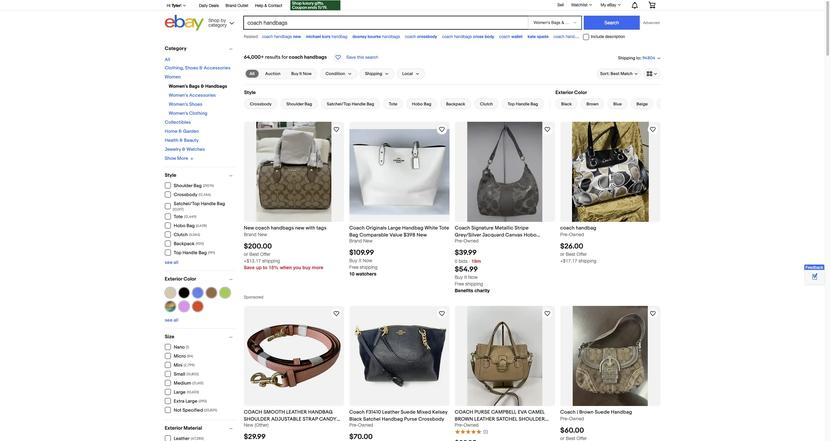 Task type: locate. For each thing, give the bounding box(es) containing it.
$200.00
[[244, 242, 272, 251]]

1 vertical spatial hobo
[[174, 223, 185, 229]]

1 horizontal spatial brand
[[244, 232, 256, 237]]

purse inside coach f31410 leather suede mixed kelsey black satchel handbag purse crossbody pre-owned
[[404, 416, 417, 423]]

coach inside coach handbags cross body
[[442, 34, 453, 39]]

0 vertical spatial now
[[303, 71, 312, 76]]

handbags
[[274, 34, 292, 39], [382, 34, 400, 39], [454, 34, 472, 39], [566, 34, 584, 39], [304, 54, 327, 60], [271, 225, 294, 231]]

best inside the sort: best match dropdown button
[[611, 71, 620, 76]]

watch coach f31410 leather suede mixed kelsey black satchel handbag purse crossbody image
[[438, 310, 446, 318]]

2 see all from the top
[[165, 317, 178, 323]]

best right sort:
[[611, 71, 620, 76]]

all
[[165, 57, 170, 62], [250, 71, 255, 76]]

you
[[293, 265, 301, 270]]

watch coach originals large handbag white tote bag comparable value $398 new image
[[438, 126, 446, 134]]

crossbody for crossbody (12,456)
[[174, 192, 197, 198]]

1 see all button from the top
[[165, 260, 178, 265]]

0 vertical spatial style
[[244, 89, 256, 96]]

color up brown link
[[574, 89, 587, 96]]

bag inside coach originals large handbag white tote bag comparable value $398 new brand new
[[349, 232, 358, 238]]

new coach handbags new with tags heading
[[244, 225, 327, 231]]

0 vertical spatial top
[[508, 101, 515, 107]]

handbag inside 'coach signature metallic stripe grey/silver jacquard canvas hobo handbag purse'
[[455, 239, 476, 245]]

handbags inside new coach handbags new with tags brand new
[[271, 225, 294, 231]]

jacquard
[[482, 232, 504, 238]]

coach inside coach originals large handbag white tote bag comparable value $398 new brand new
[[349, 225, 365, 231]]

0 vertical spatial all
[[174, 260, 178, 265]]

shipping up 'watchers'
[[360, 265, 378, 270]]

handbags left cross
[[454, 34, 472, 39]]

category button
[[165, 45, 236, 52]]

2 vertical spatial tote
[[439, 225, 449, 231]]

1 all from the top
[[174, 260, 178, 265]]

handbags up for
[[274, 34, 292, 39]]

1 vertical spatial style
[[165, 172, 176, 178]]

tote left "hobo bag"
[[389, 101, 397, 107]]

coach inside the coach handbags new
[[262, 34, 273, 39]]

1 suede from the left
[[401, 409, 416, 416]]

top down backpack (920)
[[174, 250, 181, 256]]

handbag
[[308, 409, 333, 416], [466, 423, 491, 430]]

1 vertical spatial see
[[165, 317, 173, 323]]

women's up collectibles link
[[169, 110, 188, 116]]

coach
[[349, 225, 365, 231], [455, 225, 470, 231], [349, 409, 365, 416], [560, 409, 576, 416]]

coach signature metallic stripe grey/silver jacquard canvas hobo handbag purse image
[[467, 122, 542, 222]]

0 horizontal spatial top
[[174, 250, 181, 256]]

0 vertical spatial hobo
[[412, 101, 423, 107]]

large up value
[[388, 225, 401, 231]]

satchel/top inside "link"
[[327, 101, 351, 107]]

to
[[636, 55, 640, 61], [263, 265, 267, 270]]

best inside $26.00 or best offer +$17.17 shipping
[[566, 252, 575, 257]]

watch coach smooth leather handbag shoulder adjustable strap  candy pink/gold  nwot image
[[332, 310, 340, 318]]

satchel/top for satchel/top handle bag
[[327, 101, 351, 107]]

1 vertical spatial free
[[455, 281, 464, 287]]

coach inside coach f31410 leather suede mixed kelsey black satchel handbag purse crossbody pre-owned
[[349, 409, 365, 416]]

crossbody down all text box
[[250, 101, 272, 107]]

tote down "(10,197)"
[[174, 214, 183, 220]]

top handle bag
[[508, 101, 538, 107]]

brand up $200.00
[[244, 232, 256, 237]]

coach inside 'coach signature metallic stripe grey/silver jacquard canvas hobo handbag purse'
[[455, 225, 470, 231]]

shipping for shipping to : 94804
[[618, 55, 635, 61]]

pre- up $26.00
[[560, 232, 569, 237]]

0 horizontal spatial to
[[263, 265, 267, 270]]

0 horizontal spatial purse
[[404, 416, 417, 423]]

new
[[293, 34, 301, 39], [295, 225, 305, 231]]

leather inside coach smooth leather handbag shoulder adjustable strap  candy pink/gold  nwot
[[286, 409, 307, 416]]

0 horizontal spatial shoulder
[[174, 183, 192, 189]]

suede inside coach | brown suede handbag pre-owned
[[595, 409, 610, 416]]

1 vertical spatial shipping
[[365, 71, 382, 76]]

shipping inside dropdown button
[[365, 71, 382, 76]]

best inside $200.00 or best offer +$13.17 shipping save up to 15% when you buy more
[[249, 252, 259, 257]]

1 horizontal spatial coach
[[455, 409, 473, 416]]

1 horizontal spatial shoulder
[[286, 101, 304, 107]]

leather up adjustable
[[286, 409, 307, 416]]

see all down "top handle bag (991)"
[[165, 260, 178, 265]]

pre-owned up (1) link
[[455, 423, 479, 428]]

suede inside coach f31410 leather suede mixed kelsey black satchel handbag purse crossbody pre-owned
[[401, 409, 416, 416]]

0 horizontal spatial black
[[349, 416, 362, 423]]

1 vertical spatial to
[[263, 265, 267, 270]]

0 horizontal spatial offer
[[260, 252, 271, 257]]

shipping for $109.99
[[360, 265, 378, 270]]

coach signature metallic stripe grey/silver jacquard canvas hobo handbag purse heading
[[455, 225, 540, 245]]

0 vertical spatial all
[[165, 57, 170, 62]]

extra large (290)
[[174, 399, 207, 404]]

see all
[[165, 260, 178, 265], [165, 317, 178, 323]]

1 horizontal spatial color
[[574, 89, 587, 96]]

now inside 'buy it now' link
[[303, 71, 312, 76]]

see for exterior color
[[165, 317, 173, 323]]

to left 94804
[[636, 55, 640, 61]]

satchel
[[363, 416, 381, 423]]

offer for $200.00
[[260, 252, 271, 257]]

0 vertical spatial handbag
[[308, 409, 333, 416]]

purse for grey/silver
[[477, 239, 490, 245]]

coach up new (other) at the bottom left
[[244, 409, 262, 416]]

micro (84)
[[174, 354, 193, 359]]

(10,603)
[[187, 390, 199, 395]]

1 vertical spatial all
[[250, 71, 255, 76]]

1 vertical spatial new
[[295, 225, 305, 231]]

0 vertical spatial shoes
[[185, 65, 198, 71]]

related:
[[244, 34, 259, 39]]

coach up satchel
[[349, 409, 365, 416]]

1 horizontal spatial handbag
[[576, 225, 596, 231]]

coach inside coach handbags leather
[[554, 34, 565, 39]]

buy
[[291, 71, 298, 76], [349, 258, 357, 263], [455, 275, 463, 280]]

handbags down search for anything text field
[[382, 34, 400, 39]]

handbag right kors on the left top
[[332, 34, 347, 39]]

tote right white in the right of the page
[[439, 225, 449, 231]]

2 see from the top
[[165, 317, 173, 323]]

new left with
[[295, 225, 305, 231]]

suede for handbag
[[595, 409, 610, 416]]

0 horizontal spatial all link
[[165, 57, 170, 62]]

satchel/top up 'watch new coach handbags new with tags' image
[[327, 101, 351, 107]]

listing options selector. gallery view selected. image
[[647, 71, 657, 76]]

coach f31410 leather suede mixed kelsey black satchel handbag purse crossbody heading
[[349, 409, 448, 423]]

coach right related:
[[262, 34, 273, 39]]

exterior color up the black link
[[556, 89, 587, 96]]

0 horizontal spatial hobo
[[174, 223, 185, 229]]

0 vertical spatial free
[[349, 265, 359, 270]]

condition button
[[320, 68, 357, 79]]

all down "top handle bag (991)"
[[174, 260, 178, 265]]

campbell
[[491, 409, 517, 416]]

2 vertical spatial brand
[[349, 238, 362, 244]]

black left satchel
[[349, 416, 362, 423]]

coach originals large handbag white tote bag comparable value $398 new link
[[349, 225, 449, 238]]

brand left outlet
[[226, 3, 236, 8]]

it inside the '$109.99 buy it now free shipping 10 watchers'
[[359, 258, 361, 263]]

2 horizontal spatial buy
[[455, 275, 463, 280]]

local
[[402, 71, 413, 76]]

0 horizontal spatial handbag
[[308, 409, 333, 416]]

1 vertical spatial handbag
[[466, 423, 491, 430]]

shoulder up pink/gold
[[244, 416, 270, 423]]

best up the +$17.17
[[566, 252, 575, 257]]

shipping to : 94804
[[618, 55, 655, 61]]

offer inside $26.00 or best offer +$17.17 shipping
[[577, 252, 587, 257]]

buy down $109.99
[[349, 258, 357, 263]]

style down show
[[165, 172, 176, 178]]

1 see all from the top
[[165, 260, 178, 265]]

·
[[469, 259, 470, 264]]

1 vertical spatial crossbody
[[174, 192, 197, 198]]

coach right the spade
[[554, 34, 565, 39]]

save down +$13.17
[[244, 265, 255, 270]]

large inside coach originals large handbag white tote bag comparable value $398 new brand new
[[388, 225, 401, 231]]

my
[[601, 3, 606, 7]]

or for $200.00
[[244, 252, 248, 257]]

tote for tote
[[389, 101, 397, 107]]

handbag up candy
[[308, 409, 333, 416]]

coach handbag image
[[572, 122, 649, 222]]

handle for top handle bag (991)
[[183, 250, 198, 256]]

coach purse campbell eva camel brown leather satchel shoulder bag handbag f27231 image
[[467, 306, 542, 406]]

1 horizontal spatial top
[[508, 101, 515, 107]]

owned down f31410 at bottom left
[[358, 423, 373, 428]]

brand
[[226, 3, 236, 8], [244, 232, 256, 237], [349, 238, 362, 244]]

clutch (3,064)
[[174, 232, 200, 238]]

2 all from the top
[[174, 317, 178, 323]]

free up benefits
[[455, 281, 464, 287]]

handbag inside coach purse campbell eva camel brown leather satchel shoulder bag handbag f27231
[[466, 423, 491, 430]]

0 vertical spatial brand
[[226, 3, 236, 8]]

best for $26.00
[[566, 252, 575, 257]]

1 horizontal spatial suede
[[595, 409, 610, 416]]

handle
[[352, 101, 366, 107], [516, 101, 530, 107], [201, 201, 216, 206], [183, 250, 198, 256]]

0 vertical spatial see all
[[165, 260, 178, 265]]

hobo for hobo bag (6,428)
[[174, 223, 185, 229]]

0 vertical spatial purse
[[477, 239, 490, 245]]

exterior color down "top handle bag (991)"
[[165, 276, 196, 282]]

coach up comparable
[[349, 225, 365, 231]]

small
[[174, 372, 185, 377]]

coach up $26.00
[[560, 225, 575, 231]]

offer inside $200.00 or best offer +$13.17 shipping save up to 15% when you buy more
[[260, 252, 271, 257]]

see all up size at left bottom
[[165, 317, 178, 323]]

more
[[177, 156, 188, 161]]

& inside women's bags & handbags women's accessories women's shoes women's clothing
[[201, 83, 204, 89]]

1 coach from the left
[[244, 409, 262, 416]]

stripe
[[515, 225, 529, 231]]

(1) right nano
[[186, 345, 189, 350]]

shop by category button
[[205, 15, 236, 29]]

beauty
[[184, 138, 199, 143]]

free up 10
[[349, 265, 359, 270]]

1 vertical spatial black
[[349, 416, 362, 423]]

2 coach from the left
[[455, 409, 473, 416]]

shoulder for shoulder bag
[[286, 101, 304, 107]]

1 horizontal spatial purse
[[477, 239, 490, 245]]

black left brown link
[[561, 101, 572, 107]]

main content
[[241, 42, 677, 441]]

shoes up clothing
[[189, 101, 202, 107]]

coach inside coach crossbody
[[405, 34, 416, 39]]

or up +$13.17
[[244, 252, 248, 257]]

shoulder up crossbody (12,456)
[[174, 183, 192, 189]]

0 horizontal spatial shipping
[[365, 71, 382, 76]]

0 vertical spatial exterior color
[[556, 89, 587, 96]]

(1) link
[[455, 429, 488, 435]]

shipping left :
[[618, 55, 635, 61]]

0 horizontal spatial best
[[249, 252, 259, 257]]

coach inside coach smooth leather handbag shoulder adjustable strap  candy pink/gold  nwot
[[244, 409, 262, 416]]

0 horizontal spatial save
[[244, 265, 255, 270]]

(12,456)
[[199, 193, 211, 197]]

now down $54.99
[[468, 275, 478, 280]]

handle inside "link"
[[352, 101, 366, 107]]

hi tyler !
[[167, 3, 182, 8]]

1 horizontal spatial or
[[560, 252, 565, 257]]

coach for coach wallet
[[499, 34, 510, 39]]

tags
[[316, 225, 327, 231]]

coach left '|'
[[560, 409, 576, 416]]

all link
[[165, 57, 170, 62], [246, 70, 259, 78]]

new left michael
[[293, 34, 301, 39]]

hobo bag (6,428)
[[174, 223, 207, 229]]

coach inside coach | brown suede handbag pre-owned
[[560, 409, 576, 416]]

exterior material button
[[165, 425, 236, 431]]

handle inside the satchel/top handle bag (10,197)
[[201, 201, 216, 206]]

coach | brown suede handbag image
[[573, 306, 648, 406]]

2 horizontal spatial crossbody
[[418, 416, 444, 423]]

coach | brown suede handbag link
[[560, 409, 660, 416]]

top for top handle bag (991)
[[174, 250, 181, 256]]

purse inside 'coach signature metallic stripe grey/silver jacquard canvas hobo handbag purse'
[[477, 239, 490, 245]]

1 horizontal spatial offer
[[577, 252, 587, 257]]

buy down 64,000 + results for coach handbags
[[291, 71, 298, 76]]

shipping inside $200.00 or best offer +$13.17 shipping save up to 15% when you buy more
[[262, 258, 280, 264]]

brand outlet
[[226, 3, 248, 8]]

coach inside coach wallet
[[499, 34, 510, 39]]

2 pre-owned from the top
[[455, 423, 479, 428]]

0 horizontal spatial clutch
[[174, 232, 188, 238]]

shipping for $26.00
[[579, 258, 597, 264]]

1 see from the top
[[165, 260, 173, 265]]

bids
[[459, 259, 468, 264]]

now down 64,000 + results for coach handbags
[[303, 71, 312, 76]]

+
[[261, 54, 264, 60]]

1 vertical spatial top
[[174, 250, 181, 256]]

hobo down stripe
[[524, 232, 537, 238]]

2 shoulder from the left
[[519, 416, 545, 423]]

1 offer from the left
[[260, 252, 271, 257]]

coach for coach handbags new
[[262, 34, 273, 39]]

or inside $200.00 or best offer +$13.17 shipping save up to 15% when you buy more
[[244, 252, 248, 257]]

it down 64,000 + results for coach handbags
[[299, 71, 302, 76]]

2 horizontal spatial it
[[464, 275, 467, 280]]

shipping inside 'shipping to : 94804'
[[618, 55, 635, 61]]

your shopping cart image
[[648, 2, 656, 8]]

2 vertical spatial crossbody
[[418, 416, 444, 423]]

0 vertical spatial backpack
[[446, 101, 465, 107]]

hobo inside hobo bag link
[[412, 101, 423, 107]]

0 vertical spatial large
[[388, 225, 401, 231]]

1 horizontal spatial shoulder
[[519, 416, 545, 423]]

0 vertical spatial pre-owned
[[455, 238, 479, 244]]

brown inside coach | brown suede handbag pre-owned
[[579, 409, 594, 416]]

1 vertical spatial shoulder
[[174, 183, 192, 189]]

handle for satchel/top handle bag (10,197)
[[201, 201, 216, 206]]

it down $109.99
[[359, 258, 361, 263]]

all link up clothing,
[[165, 57, 170, 62]]

coach inside new coach handbags new with tags brand new
[[255, 225, 270, 231]]

buy it now
[[291, 71, 312, 76]]

1 horizontal spatial to
[[636, 55, 640, 61]]

all for style
[[174, 260, 178, 265]]

1 shoulder from the left
[[244, 416, 270, 423]]

pre- inside coach f31410 leather suede mixed kelsey black satchel handbag purse crossbody pre-owned
[[349, 423, 358, 428]]

top handle bag (991)
[[174, 250, 215, 256]]

buy
[[303, 265, 311, 270]]

satchel/top inside the satchel/top handle bag (10,197)
[[174, 201, 200, 206]]

bags
[[189, 83, 200, 89]]

coach for coach purse campbell eva camel brown leather satchel shoulder bag handbag f27231
[[455, 409, 473, 416]]

1 vertical spatial see all button
[[165, 317, 178, 323]]

shipping for shipping
[[365, 71, 382, 76]]

brand up $109.99
[[349, 238, 362, 244]]

owned up the $39.99
[[464, 238, 479, 244]]

1 or from the left
[[244, 252, 248, 257]]

suede for mixed
[[401, 409, 416, 416]]

coach up $200.00
[[255, 225, 270, 231]]

exterior color
[[556, 89, 587, 96], [165, 276, 196, 282]]

coach up brown
[[455, 409, 473, 416]]

backpack
[[446, 101, 465, 107], [174, 241, 195, 247]]

& up more
[[182, 147, 185, 152]]

handbag up $26.00
[[576, 225, 596, 231]]

watchlist link
[[568, 1, 595, 9]]

0 vertical spatial see
[[165, 260, 173, 265]]

brown left blue
[[587, 101, 599, 107]]

shipping right the +$17.17
[[579, 258, 597, 264]]

hobo down tote (12,449)
[[174, 223, 185, 229]]

1 horizontal spatial satchel/top
[[327, 101, 351, 107]]

shipping inside $26.00 or best offer +$17.17 shipping
[[579, 258, 597, 264]]

search
[[365, 55, 378, 60]]

1 horizontal spatial leather
[[474, 416, 495, 423]]

bag inside "link"
[[367, 101, 374, 107]]

backpack left "clutch" link
[[446, 101, 465, 107]]

new coach handbags new with tags image
[[256, 122, 331, 222]]

handbag down purse
[[466, 423, 491, 430]]

large (10,603)
[[174, 390, 199, 395]]

0 horizontal spatial now
[[303, 71, 312, 76]]

1 vertical spatial brown
[[579, 409, 594, 416]]

to inside 'shipping to : 94804'
[[636, 55, 640, 61]]

2 vertical spatial hobo
[[524, 232, 537, 238]]

shipping inside the '$109.99 buy it now free shipping 10 watchers'
[[360, 265, 378, 270]]

coach left crossbody
[[405, 34, 416, 39]]

0 vertical spatial black
[[561, 101, 572, 107]]

shoulder inside coach purse campbell eva camel brown leather satchel shoulder bag handbag f27231
[[519, 416, 545, 423]]

shipping
[[618, 55, 635, 61], [365, 71, 382, 76]]

shipping down "search"
[[365, 71, 382, 76]]

michael kors handbag
[[306, 34, 347, 39]]

1 vertical spatial all link
[[246, 70, 259, 78]]

offer down $26.00
[[577, 252, 587, 257]]

pre- inside coach | brown suede handbag pre-owned
[[560, 416, 569, 422]]

brand outlet link
[[226, 2, 248, 10]]

kors
[[322, 34, 331, 39]]

1 horizontal spatial now
[[363, 258, 372, 263]]

0 vertical spatial leather
[[286, 409, 307, 416]]

micro
[[174, 354, 186, 359]]

2 vertical spatial it
[[464, 275, 467, 280]]

(290)
[[198, 399, 207, 404]]

watch coach handbag image
[[649, 126, 657, 134]]

large up specified
[[185, 399, 197, 404]]

get the coupon image
[[290, 0, 340, 10]]

handbag inside coach | brown suede handbag pre-owned
[[611, 409, 632, 416]]

3 women's from the top
[[169, 101, 188, 107]]

see all button up size at left bottom
[[165, 317, 178, 323]]

2 offer from the left
[[577, 252, 587, 257]]

or inside $26.00 or best offer +$17.17 shipping
[[560, 252, 565, 257]]

1 vertical spatial large
[[174, 390, 186, 395]]

clutch for clutch (3,064)
[[174, 232, 188, 238]]

crossbody down mixed
[[418, 416, 444, 423]]

buy down $54.99
[[455, 275, 463, 280]]

owned up (1) link
[[464, 423, 479, 428]]

coach purse campbell eva camel brown leather satchel shoulder bag handbag f27231 heading
[[455, 409, 549, 430]]

owned inside coach f31410 leather suede mixed kelsey black satchel handbag purse crossbody pre-owned
[[358, 423, 373, 428]]

exterior material
[[165, 425, 202, 431]]

by
[[221, 18, 226, 23]]

1 vertical spatial backpack
[[174, 241, 195, 247]]

shoulder down 'buy it now' link
[[286, 101, 304, 107]]

0 vertical spatial clutch
[[480, 101, 493, 107]]

(991)
[[208, 251, 215, 255]]

accessories down the bags
[[189, 92, 216, 98]]

2 women's from the top
[[169, 92, 188, 98]]

advanced link
[[640, 16, 660, 29]]

exterior for exterior color dropdown button
[[165, 276, 182, 282]]

dooney bourke handbags
[[352, 34, 400, 39]]

0 vertical spatial shipping
[[618, 55, 635, 61]]

help
[[255, 3, 263, 8]]

handle for top handle bag
[[516, 101, 530, 107]]

0 vertical spatial tote
[[389, 101, 397, 107]]

women's clothing link
[[169, 110, 207, 116]]

purse for mixed
[[404, 416, 417, 423]]

coach for coach originals large handbag white tote bag comparable value $398 new brand new
[[349, 225, 365, 231]]

1 vertical spatial clutch
[[174, 232, 188, 238]]

backpack down clutch (3,064)
[[174, 241, 195, 247]]

coach smooth leather handbag shoulder adjustable strap  candy pink/gold  nwot link
[[244, 409, 344, 430]]

exterior color button
[[165, 276, 236, 282]]

2 suede from the left
[[595, 409, 610, 416]]

to right "up"
[[263, 265, 267, 270]]

shoulder for shoulder bag (29,174)
[[174, 183, 192, 189]]

1 vertical spatial exterior
[[165, 276, 182, 282]]

0 horizontal spatial it
[[299, 71, 302, 76]]

shipping inside $39.99 0 bids · 19m $54.99 buy it now free shipping benefits charity
[[465, 281, 483, 287]]

1 horizontal spatial backpack
[[446, 101, 465, 107]]

1 horizontal spatial tote
[[389, 101, 397, 107]]

1 horizontal spatial clutch
[[480, 101, 493, 107]]

1 vertical spatial pre-owned
[[455, 423, 479, 428]]

benefits
[[455, 288, 473, 293]]

2 horizontal spatial brand
[[349, 238, 362, 244]]

camel
[[528, 409, 545, 416]]

coach inside coach handbag pre-owned
[[560, 225, 575, 231]]

description
[[605, 34, 625, 39]]

women's down women
[[169, 83, 188, 89]]

15%
[[269, 265, 279, 270]]

local button
[[397, 68, 425, 79]]

kelsey
[[432, 409, 448, 416]]

shoulder down camel
[[519, 416, 545, 423]]

mini
[[174, 363, 182, 368]]

large up extra
[[174, 390, 186, 395]]

1 vertical spatial satchel/top
[[174, 201, 200, 206]]

hobo bag link
[[406, 98, 437, 109]]

satchel/top
[[327, 101, 351, 107], [174, 201, 200, 206]]

0 horizontal spatial suede
[[401, 409, 416, 416]]

coach right for
[[289, 54, 303, 60]]

suede right '|'
[[595, 409, 610, 416]]

64,000
[[244, 54, 261, 60]]

coach up grey/silver
[[455, 225, 470, 231]]

2 or from the left
[[560, 252, 565, 257]]

clutch for clutch
[[480, 101, 493, 107]]

brand inside coach originals large handbag white tote bag comparable value $398 new brand new
[[349, 238, 362, 244]]

1 vertical spatial color
[[183, 276, 196, 282]]

None submit
[[584, 16, 640, 30]]

clutch right backpack link
[[480, 101, 493, 107]]

top for top handle bag
[[508, 101, 515, 107]]

0 vertical spatial to
[[636, 55, 640, 61]]

watchlist
[[571, 3, 588, 7]]

2 see all button from the top
[[165, 317, 178, 323]]

0 vertical spatial it
[[299, 71, 302, 76]]

satchel/top up "(10,197)"
[[174, 201, 200, 206]]

1 vertical spatial see all
[[165, 317, 178, 323]]

tote inside coach originals large handbag white tote bag comparable value $398 new brand new
[[439, 225, 449, 231]]

handbags left with
[[271, 225, 294, 231]]

handbags left leather
[[566, 34, 584, 39]]

my ebay
[[601, 3, 616, 7]]

clutch link
[[474, 98, 499, 109]]

owned down coach handbag heading
[[569, 232, 584, 237]]

accessories up handbags
[[204, 65, 230, 71]]

offer down $200.00
[[260, 252, 271, 257]]

suede left mixed
[[401, 409, 416, 416]]

1 pre-owned from the top
[[455, 238, 479, 244]]

0 vertical spatial color
[[574, 89, 587, 96]]

bag
[[305, 101, 312, 107], [367, 101, 374, 107], [424, 101, 431, 107], [531, 101, 538, 107], [194, 183, 202, 189], [217, 201, 225, 206], [187, 223, 195, 229], [349, 232, 358, 238], [199, 250, 207, 256]]

coach inside coach purse campbell eva camel brown leather satchel shoulder bag handbag f27231
[[455, 409, 473, 416]]

bag inside the satchel/top handle bag (10,197)
[[217, 201, 225, 206]]

coach originals large handbag white tote bag comparable value $398 new heading
[[349, 225, 449, 238]]

leather down purse
[[474, 416, 495, 423]]

leather
[[286, 409, 307, 416], [474, 416, 495, 423]]

buy inside $39.99 0 bids · 19m $54.99 buy it now free shipping benefits charity
[[455, 275, 463, 280]]

1 horizontal spatial handbag
[[466, 423, 491, 430]]

0
[[455, 259, 457, 264]]

leather inside coach purse campbell eva camel brown leather satchel shoulder bag handbag f27231
[[474, 416, 495, 423]]

0 vertical spatial save
[[346, 55, 356, 60]]

account navigation
[[163, 0, 660, 11]]



Task type: describe. For each thing, give the bounding box(es) containing it.
0 horizontal spatial exterior color
[[165, 276, 196, 282]]

new inside new coach handbags new with tags brand new
[[295, 225, 305, 231]]

!
[[181, 3, 182, 8]]

cross
[[473, 34, 484, 39]]

offer for $26.00
[[577, 252, 587, 257]]

best for $200.00
[[249, 252, 259, 257]]

2 vertical spatial large
[[185, 399, 197, 404]]

(47,280) link
[[165, 435, 204, 441]]

(10,802)
[[186, 372, 199, 377]]

& down "home & garden" link
[[180, 138, 183, 143]]

tote for tote (12,449)
[[174, 214, 183, 220]]

women's bags & handbags women's accessories women's shoes women's clothing
[[169, 83, 227, 116]]

coach for coach handbag pre-owned
[[560, 225, 575, 231]]

crossbody inside coach f31410 leather suede mixed kelsey black satchel handbag purse crossbody pre-owned
[[418, 416, 444, 423]]

1 horizontal spatial all link
[[246, 70, 259, 78]]

coach for coach handbags leather
[[554, 34, 565, 39]]

health & beauty link
[[165, 138, 199, 143]]

leather
[[382, 409, 400, 416]]

watch coach purse campbell eva camel brown leather satchel shoulder bag handbag f27231 image
[[543, 310, 551, 318]]

backpack for backpack (920)
[[174, 241, 195, 247]]

all for exterior color
[[174, 317, 178, 323]]

shop
[[208, 18, 220, 23]]

& down category dropdown button
[[199, 65, 203, 71]]

coach f31410 leather suede mixed kelsey black satchel handbag purse crossbody pre-owned
[[349, 409, 448, 428]]

see all button for exterior color
[[165, 317, 178, 323]]

beige
[[637, 101, 648, 107]]

shoulder inside coach smooth leather handbag shoulder adjustable strap  candy pink/gold  nwot
[[244, 416, 270, 423]]

to inside $200.00 or best offer +$13.17 shipping save up to 15% when you buy more
[[263, 265, 267, 270]]

nwot
[[273, 423, 288, 430]]

handbags inside coach handbags cross body
[[454, 34, 472, 39]]

4 women's from the top
[[169, 110, 188, 116]]

coach for coach | brown suede handbag pre-owned
[[560, 409, 576, 416]]

this
[[357, 55, 364, 60]]

new (other)
[[244, 423, 269, 428]]

shipping for $200.00
[[262, 258, 280, 264]]

women's accessories link
[[169, 92, 216, 98]]

$39.99
[[455, 249, 477, 257]]

daily deals link
[[199, 2, 219, 10]]

dooney
[[352, 34, 367, 39]]

coach purse campbell eva camel brown leather satchel shoulder bag handbag f27231
[[455, 409, 545, 430]]

save inside "button"
[[346, 55, 356, 60]]

backpack for backpack
[[446, 101, 465, 107]]

clothing, shoes & accessories
[[165, 65, 230, 71]]

nano
[[174, 344, 185, 350]]

buy inside the '$109.99 buy it now free shipping 10 watchers'
[[349, 258, 357, 263]]

pre- inside coach handbag pre-owned
[[560, 232, 569, 237]]

(20,825)
[[204, 408, 217, 413]]

it inside $39.99 0 bids · 19m $54.99 buy it now free shipping benefits charity
[[464, 275, 467, 280]]

adjustable
[[271, 416, 302, 423]]

ebay
[[607, 3, 616, 7]]

owned inside coach | brown suede handbag pre-owned
[[569, 416, 584, 422]]

pink/gold
[[244, 423, 272, 430]]

free inside $39.99 0 bids · 19m $54.99 buy it now free shipping benefits charity
[[455, 281, 464, 287]]

$109.99
[[349, 249, 374, 257]]

coach for coach handbags cross body
[[442, 34, 453, 39]]

(1) inside nano (1)
[[186, 345, 189, 350]]

coach for coach smooth leather handbag shoulder adjustable strap  candy pink/gold  nwot
[[244, 409, 262, 416]]

see all for style
[[165, 260, 178, 265]]

collectibles
[[165, 120, 191, 125]]

now inside the '$109.99 buy it now free shipping 10 watchers'
[[363, 258, 372, 263]]

main content containing $200.00
[[241, 42, 677, 441]]

new coach handbags new with tags brand new
[[244, 225, 327, 237]]

not specified (20,825)
[[174, 408, 217, 413]]

save this search button
[[331, 52, 380, 63]]

coach for coach f31410 leather suede mixed kelsey black satchel handbag purse crossbody pre-owned
[[349, 409, 365, 416]]

see all for exterior color
[[165, 317, 178, 323]]

f27231
[[492, 423, 508, 430]]

1 women's from the top
[[169, 83, 188, 89]]

charity
[[475, 288, 490, 293]]

category
[[208, 22, 227, 28]]

handbag inside michael kors handbag
[[332, 34, 347, 39]]

handle for satchel/top handle bag
[[352, 101, 366, 107]]

pre-owned for bag
[[455, 423, 479, 428]]

64,000 + results for coach handbags
[[244, 54, 327, 60]]

1 horizontal spatial (1)
[[484, 429, 488, 434]]

include
[[591, 34, 604, 39]]

save inside $200.00 or best offer +$13.17 shipping save up to 15% when you buy more
[[244, 265, 255, 270]]

accessories inside women's bags & handbags women's accessories women's shoes women's clothing
[[189, 92, 216, 98]]

crossbody for crossbody
[[250, 101, 272, 107]]

handbags inside the coach handbags new
[[274, 34, 292, 39]]

$26.00 or best offer +$17.17 shipping
[[560, 242, 597, 264]]

brand inside account navigation
[[226, 3, 236, 8]]

watch coach | brown suede handbag image
[[649, 310, 657, 318]]

medium (21,601)
[[174, 381, 203, 386]]

coach wallet
[[499, 34, 523, 39]]

+$13.17
[[244, 258, 261, 264]]

0 vertical spatial accessories
[[204, 65, 230, 71]]

clothing,
[[165, 65, 184, 71]]

none submit inside shop by category banner
[[584, 16, 640, 30]]

originals
[[366, 225, 387, 231]]

0 vertical spatial brown
[[587, 101, 599, 107]]

category
[[165, 45, 187, 52]]

$109.99 buy it now free shipping 10 watchers
[[349, 249, 378, 277]]

watches
[[187, 147, 205, 152]]

watch new coach handbags new with tags image
[[332, 126, 340, 134]]

coach handbags leather
[[554, 34, 598, 39]]

hobo for hobo bag
[[412, 101, 423, 107]]

shipping button
[[359, 68, 395, 79]]

free inside the '$109.99 buy it now free shipping 10 watchers'
[[349, 265, 359, 270]]

save this search
[[346, 55, 378, 60]]

advanced
[[643, 21, 660, 25]]

include description
[[591, 34, 625, 39]]

hobo inside 'coach signature metallic stripe grey/silver jacquard canvas hobo handbag purse'
[[524, 232, 537, 238]]

buy it now link
[[287, 70, 316, 78]]

see all button for style
[[165, 260, 178, 265]]

medium
[[174, 381, 191, 386]]

now inside $39.99 0 bids · 19m $54.99 buy it now free shipping benefits charity
[[468, 275, 478, 280]]

watch coach signature metallic stripe grey/silver jacquard canvas hobo handbag purse image
[[543, 126, 551, 134]]

sort: best match button
[[597, 68, 641, 79]]

pre-owned for purse
[[455, 238, 479, 244]]

0 horizontal spatial color
[[183, 276, 196, 282]]

(other)
[[255, 423, 269, 428]]

women link
[[165, 74, 181, 80]]

brown
[[455, 416, 473, 423]]

shoes inside women's bags & handbags women's accessories women's shoes women's clothing
[[189, 101, 202, 107]]

10
[[349, 271, 355, 277]]

$54.99
[[455, 265, 478, 274]]

coach smooth leather handbag shoulder adjustable strap  candy pink/gold  nwot
[[244, 409, 337, 430]]

coach handbags new
[[262, 34, 301, 39]]

see for style
[[165, 260, 173, 265]]

satchel/top for satchel/top handle bag (10,197)
[[174, 201, 200, 206]]

coach f31410 leather suede mixed kelsey black satchel handbag purse crossbody image
[[349, 319, 449, 394]]

help & contact
[[255, 3, 282, 8]]

coach for coach signature metallic stripe grey/silver jacquard canvas hobo handbag purse
[[455, 225, 470, 231]]

backpack (920)
[[174, 241, 204, 247]]

coach | brown suede handbag heading
[[560, 409, 632, 416]]

sell link
[[554, 3, 567, 7]]

Search for anything text field
[[244, 16, 527, 29]]

clothing, shoes & accessories link
[[165, 65, 230, 71]]

buy inside 'buy it now' link
[[291, 71, 298, 76]]

handbags down michael
[[304, 54, 327, 60]]

coach for coach crossbody
[[405, 34, 416, 39]]

1 horizontal spatial exterior color
[[556, 89, 587, 96]]

coach crossbody
[[405, 34, 437, 39]]

All selected text field
[[250, 71, 255, 77]]

show more
[[165, 156, 188, 161]]

hi
[[167, 3, 171, 8]]

brand inside new coach handbags new with tags brand new
[[244, 232, 256, 237]]

shop by category
[[208, 18, 227, 28]]

& right home on the top left of page
[[179, 129, 182, 134]]

exterior for exterior material dropdown button
[[165, 425, 182, 431]]

1 horizontal spatial style
[[244, 89, 256, 96]]

owned inside coach handbag pre-owned
[[569, 232, 584, 237]]

coach handbags cross body
[[442, 34, 494, 39]]

or for $26.00
[[560, 252, 565, 257]]

tote link
[[383, 98, 403, 109]]

handbag inside coach handbag pre-owned
[[576, 225, 596, 231]]

all inside the all link
[[250, 71, 255, 76]]

& inside account navigation
[[264, 3, 267, 8]]

signature
[[471, 225, 494, 231]]

shop by category banner
[[163, 0, 660, 32]]

coach originals large handbag white tote bag comparable value $398 new image
[[349, 129, 449, 215]]

coach handbag heading
[[560, 225, 596, 231]]

eva
[[518, 409, 527, 416]]

coach handbag pre-owned
[[560, 225, 596, 237]]

0 vertical spatial new
[[293, 34, 301, 39]]

black inside coach f31410 leather suede mixed kelsey black satchel handbag purse crossbody pre-owned
[[349, 416, 362, 423]]

garden
[[183, 129, 199, 134]]

handbags inside dooney bourke handbags
[[382, 34, 400, 39]]

handbag inside coach originals large handbag white tote bag comparable value $398 new brand new
[[402, 225, 423, 231]]

women
[[165, 74, 181, 80]]

(47,280)
[[190, 437, 204, 441]]

handbag inside coach smooth leather handbag shoulder adjustable strap  candy pink/gold  nwot
[[308, 409, 333, 416]]

home & garden link
[[165, 129, 199, 134]]

handbag inside coach f31410 leather suede mixed kelsey black satchel handbag purse crossbody pre-owned
[[382, 416, 403, 423]]

candy
[[319, 416, 337, 423]]

handbags inside coach handbags leather
[[566, 34, 584, 39]]

0 vertical spatial exterior
[[556, 89, 573, 96]]

coach smooth leather handbag shoulder adjustable strap  candy pink/gold  nwot image
[[244, 321, 344, 392]]

spade
[[537, 34, 549, 39]]

coach smooth leather handbag shoulder adjustable strap  candy pink/gold  nwot heading
[[244, 409, 340, 430]]

watchers
[[356, 271, 376, 277]]

(10,197)
[[173, 207, 184, 211]]

mini (2,799)
[[174, 363, 195, 368]]

michael
[[306, 34, 321, 39]]

specified
[[183, 408, 203, 413]]

style button
[[165, 172, 236, 178]]

pre- up the $39.99
[[455, 238, 464, 244]]

metallic
[[495, 225, 513, 231]]

0 horizontal spatial style
[[165, 172, 176, 178]]

sort: best match
[[600, 71, 633, 76]]

pre- up (1) link
[[455, 423, 464, 428]]



Task type: vqa. For each thing, say whether or not it's contained in the screenshot.


